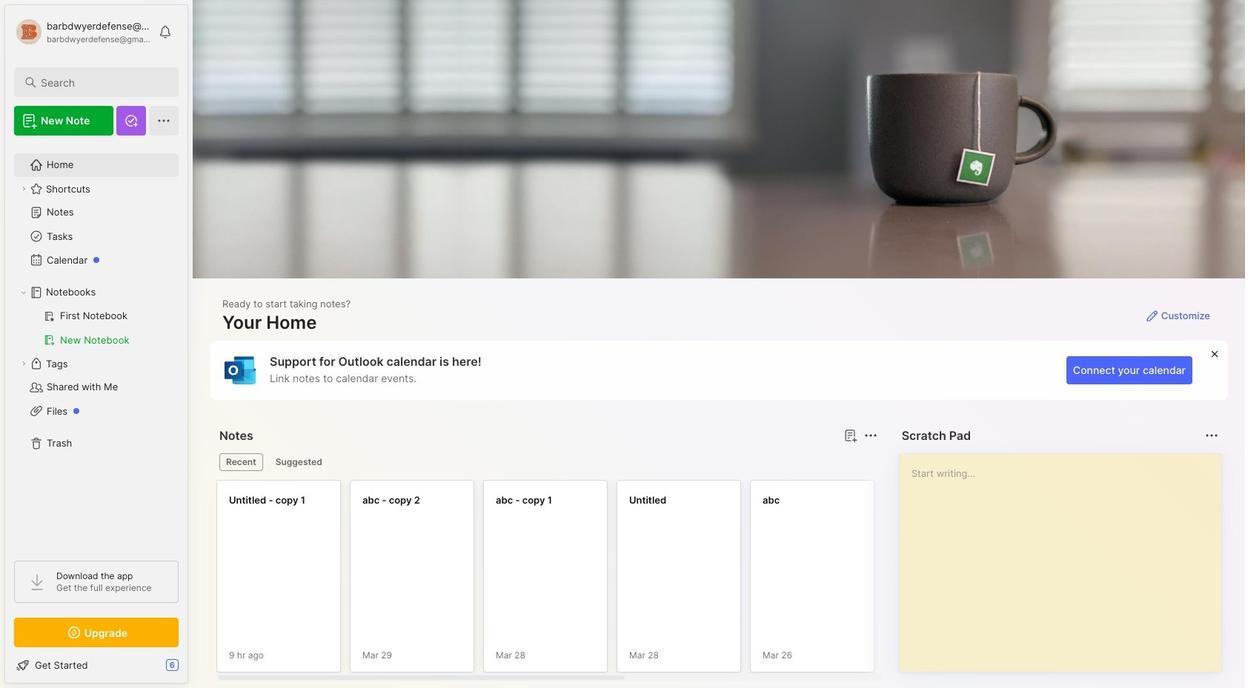 Task type: locate. For each thing, give the bounding box(es) containing it.
None search field
[[41, 73, 165, 91]]

tab
[[219, 454, 263, 471], [269, 454, 329, 471]]

group
[[14, 305, 178, 352]]

click to collapse image
[[187, 661, 198, 679]]

More actions field
[[860, 425, 881, 446]]

row group
[[216, 480, 1245, 682]]

Account field
[[14, 17, 151, 47]]

0 horizontal spatial tab
[[219, 454, 263, 471]]

tree
[[5, 145, 188, 548]]

1 tab from the left
[[219, 454, 263, 471]]

more actions image
[[862, 427, 880, 445]]

1 horizontal spatial tab
[[269, 454, 329, 471]]

expand tags image
[[19, 359, 28, 368]]

tab list
[[219, 454, 875, 471]]

expand notebooks image
[[19, 288, 28, 297]]



Task type: describe. For each thing, give the bounding box(es) containing it.
Search text field
[[41, 76, 165, 90]]

Help and Learning task checklist field
[[5, 654, 188, 677]]

none search field inside main element
[[41, 73, 165, 91]]

tree inside main element
[[5, 145, 188, 548]]

main element
[[0, 0, 193, 689]]

Start writing… text field
[[911, 454, 1221, 660]]

group inside tree
[[14, 305, 178, 352]]

2 tab from the left
[[269, 454, 329, 471]]



Task type: vqa. For each thing, say whether or not it's contained in the screenshot.
ACCOUNT field
yes



